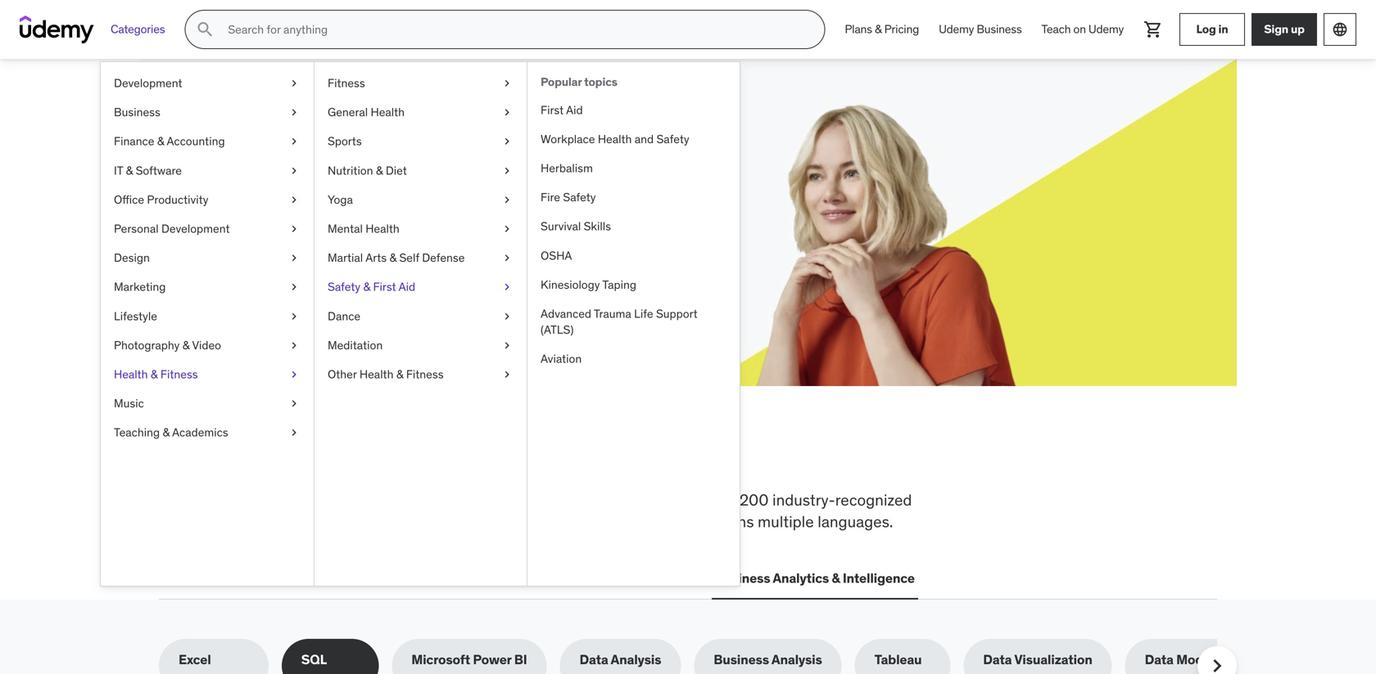 Task type: locate. For each thing, give the bounding box(es) containing it.
& inside 'other health & fitness' link
[[396, 367, 403, 382]]

1 vertical spatial development
[[161, 222, 230, 236]]

your up with
[[339, 130, 399, 164]]

one
[[554, 437, 613, 479]]

other health & fitness link
[[315, 360, 527, 390]]

skills
[[271, 437, 360, 479], [351, 491, 385, 510]]

health down first aid link
[[598, 132, 632, 147]]

safety right fire on the left of page
[[563, 190, 596, 205]]

xsmall image inside office productivity link
[[288, 192, 301, 208]]

communication
[[598, 571, 695, 587]]

business inside business analytics & intelligence button
[[715, 571, 770, 587]]

1 vertical spatial safety
[[563, 190, 596, 205]]

0 horizontal spatial your
[[265, 171, 290, 188]]

xsmall image inside fitness link
[[500, 75, 514, 91]]

data for data science
[[498, 571, 527, 587]]

sports
[[328, 134, 362, 149]]

safety
[[657, 132, 689, 147], [563, 190, 596, 205], [328, 280, 361, 295]]

& right plans
[[875, 22, 882, 37]]

0 horizontal spatial udemy
[[939, 22, 974, 37]]

& inside the "plans & pricing" 'link'
[[875, 22, 882, 37]]

development right web
[[193, 571, 274, 587]]

0 vertical spatial and
[[635, 132, 654, 147]]

development down categories dropdown button
[[114, 76, 182, 91]]

log in link
[[1180, 13, 1245, 46]]

data left science at the left bottom
[[498, 571, 527, 587]]

0 vertical spatial safety
[[657, 132, 689, 147]]

0 vertical spatial it
[[114, 163, 123, 178]]

future
[[404, 130, 484, 164]]

business inside topic filters element
[[714, 652, 769, 669]]

development inside button
[[193, 571, 274, 587]]

sign up link
[[1252, 13, 1317, 46]]

dec
[[310, 189, 333, 206]]

& inside photography & video link
[[182, 338, 190, 353]]

safety up dance
[[328, 280, 361, 295]]

xsmall image inside sports link
[[500, 134, 514, 150]]

1 horizontal spatial udemy
[[1089, 22, 1124, 37]]

shopping cart with 0 items image
[[1144, 20, 1163, 39]]

& inside safety & first aid link
[[363, 280, 370, 295]]

catalog
[[283, 512, 335, 532]]

and inside safety & first aid element
[[635, 132, 654, 147]]

your
[[339, 130, 399, 164], [265, 171, 290, 188]]

data for data visualization
[[983, 652, 1012, 669]]

skills right survival
[[584, 219, 611, 234]]

health for general
[[371, 105, 405, 120]]

udemy right on
[[1089, 22, 1124, 37]]

aid down "self"
[[399, 280, 415, 295]]

xsmall image inside dance "link"
[[500, 309, 514, 325]]

workplace
[[541, 132, 595, 147]]

1 horizontal spatial in
[[1218, 22, 1228, 37]]

martial arts & self defense
[[328, 251, 465, 265]]

it for it certifications
[[294, 571, 305, 587]]

0 horizontal spatial it
[[114, 163, 123, 178]]

analysis
[[611, 652, 661, 669], [772, 652, 822, 669]]

& left the diet
[[376, 163, 383, 178]]

mental health link
[[315, 215, 527, 244]]

& inside teaching & academics link
[[163, 426, 170, 440]]

xsmall image for safety & first aid
[[500, 279, 514, 296]]

2 vertical spatial safety
[[328, 280, 361, 295]]

& down meditation link
[[396, 367, 403, 382]]

health for mental
[[366, 222, 400, 236]]

fitness up the general
[[328, 76, 365, 91]]

trauma
[[594, 307, 631, 321]]

finance & accounting link
[[101, 127, 314, 156]]

osha link
[[528, 241, 740, 271]]

0 vertical spatial in
[[1218, 22, 1228, 37]]

lifestyle link
[[101, 302, 314, 331]]

1 vertical spatial first
[[373, 280, 396, 295]]

and down first aid link
[[635, 132, 654, 147]]

0 horizontal spatial analysis
[[611, 652, 661, 669]]

200
[[740, 491, 769, 510]]

1 analysis from the left
[[611, 652, 661, 669]]

& left "self"
[[389, 251, 397, 265]]

xsmall image inside photography & video link
[[288, 338, 301, 354]]

photography
[[114, 338, 180, 353]]

Search for anything text field
[[225, 16, 805, 43]]

data for data modeling
[[1145, 652, 1174, 669]]

academics
[[172, 426, 228, 440]]

0 vertical spatial aid
[[566, 103, 583, 117]]

xsmall image inside nutrition & diet 'link'
[[500, 163, 514, 179]]

1 horizontal spatial your
[[339, 130, 399, 164]]

design link
[[101, 244, 314, 273]]

0 vertical spatial skills
[[218, 130, 291, 164]]

udemy right pricing
[[939, 22, 974, 37]]

for
[[296, 130, 334, 164], [683, 491, 702, 510]]

health up arts
[[366, 222, 400, 236]]

1 horizontal spatial and
[[683, 512, 709, 532]]

0 vertical spatial development
[[114, 76, 182, 91]]

it up office
[[114, 163, 123, 178]]

xsmall image inside meditation link
[[500, 338, 514, 354]]

& inside "health & fitness" link
[[151, 367, 158, 382]]

xsmall image for meditation
[[500, 338, 514, 354]]

place
[[619, 437, 704, 479]]

expand
[[218, 171, 262, 188]]

fitness
[[328, 76, 365, 91], [160, 367, 198, 382], [406, 367, 444, 382]]

finance & accounting
[[114, 134, 225, 149]]

marketing link
[[101, 273, 314, 302]]

1 vertical spatial it
[[294, 571, 305, 587]]

it certifications
[[294, 571, 391, 587]]

xsmall image inside mental health link
[[500, 221, 514, 237]]

1 horizontal spatial analysis
[[772, 652, 822, 669]]

(atls)
[[541, 323, 574, 338]]

0 vertical spatial skills
[[271, 437, 360, 479]]

xsmall image inside 'other health & fitness' link
[[500, 367, 514, 383]]

leadership button
[[408, 560, 482, 599]]

skills up expand
[[218, 130, 291, 164]]

health
[[371, 105, 405, 120], [598, 132, 632, 147], [366, 222, 400, 236], [114, 367, 148, 382], [360, 367, 394, 382]]

mental
[[328, 222, 363, 236]]

xsmall image for nutrition & diet
[[500, 163, 514, 179]]

general health
[[328, 105, 405, 120]]

in right log at the top right
[[1218, 22, 1228, 37]]

xsmall image inside yoga link
[[500, 192, 514, 208]]

xsmall image
[[500, 105, 514, 121], [500, 134, 514, 150], [288, 279, 301, 296], [500, 279, 514, 296], [288, 309, 301, 325], [500, 309, 514, 325], [288, 367, 301, 383], [500, 367, 514, 383], [288, 425, 301, 441]]

mental health
[[328, 222, 400, 236]]

xsmall image inside martial arts & self defense link
[[500, 250, 514, 266]]

certifications,
[[159, 512, 253, 532]]

& right analytics
[[832, 571, 840, 587]]

just
[[497, 171, 519, 188]]

1 vertical spatial skills
[[584, 219, 611, 234]]

& for accounting
[[157, 134, 164, 149]]

& inside nutrition & diet 'link'
[[376, 163, 383, 178]]

general health link
[[315, 98, 527, 127]]

data right bi
[[580, 652, 608, 669]]

xsmall image for marketing
[[288, 279, 301, 296]]

categories
[[111, 22, 165, 37]]

0 horizontal spatial and
[[635, 132, 654, 147]]

0 horizontal spatial for
[[296, 130, 334, 164]]

skills for your future expand your potential with a course. starting at just $12.99 through dec 15.
[[218, 130, 519, 206]]

aid down popular topics at the top left of page
[[566, 103, 583, 117]]

kinesiology
[[541, 278, 600, 292]]

& right teaching
[[163, 426, 170, 440]]

& down arts
[[363, 280, 370, 295]]

0 horizontal spatial safety
[[328, 280, 361, 295]]

rounded
[[438, 512, 496, 532]]

it & software
[[114, 163, 182, 178]]

xsmall image inside 'business' link
[[288, 105, 301, 121]]

1 horizontal spatial first
[[541, 103, 564, 117]]

in inside log in link
[[1218, 22, 1228, 37]]

submit search image
[[195, 20, 215, 39]]

data left modeling at bottom
[[1145, 652, 1174, 669]]

health inside safety & first aid element
[[598, 132, 632, 147]]

xsmall image for dance
[[500, 309, 514, 325]]

first aid link
[[528, 96, 740, 125]]

first down popular
[[541, 103, 564, 117]]

1 horizontal spatial it
[[294, 571, 305, 587]]

& inside it & software link
[[126, 163, 133, 178]]

recognized
[[835, 491, 912, 510]]

0 horizontal spatial skills
[[218, 130, 291, 164]]

teaching & academics
[[114, 426, 228, 440]]

development down office productivity link
[[161, 222, 230, 236]]

0 horizontal spatial in
[[516, 437, 548, 479]]

1 horizontal spatial safety
[[563, 190, 596, 205]]

data for data analysis
[[580, 652, 608, 669]]

xsmall image for music
[[288, 396, 301, 412]]

on
[[1073, 22, 1086, 37]]

arts
[[366, 251, 387, 265]]

xsmall image inside music link
[[288, 396, 301, 412]]

business for business analytics & intelligence
[[715, 571, 770, 587]]

xsmall image inside general health link
[[500, 105, 514, 121]]

development for web
[[193, 571, 274, 587]]

1 horizontal spatial for
[[683, 491, 702, 510]]

1 horizontal spatial skills
[[584, 219, 611, 234]]

safety down first aid link
[[657, 132, 689, 147]]

in up including
[[516, 437, 548, 479]]

certifications
[[308, 571, 391, 587]]

& right finance
[[157, 134, 164, 149]]

topic filters element
[[159, 640, 1253, 675]]

2 horizontal spatial safety
[[657, 132, 689, 147]]

xsmall image inside "health & fitness" link
[[288, 367, 301, 383]]

skills up supports
[[351, 491, 385, 510]]

xsmall image inside personal development link
[[288, 221, 301, 237]]

languages.
[[818, 512, 893, 532]]

fire
[[541, 190, 560, 205]]

for left over at the bottom of the page
[[683, 491, 702, 510]]

xsmall image
[[288, 75, 301, 91], [500, 75, 514, 91], [288, 105, 301, 121], [288, 134, 301, 150], [288, 163, 301, 179], [500, 163, 514, 179], [288, 192, 301, 208], [500, 192, 514, 208], [288, 221, 301, 237], [500, 221, 514, 237], [288, 250, 301, 266], [500, 250, 514, 266], [288, 338, 301, 354], [500, 338, 514, 354], [288, 396, 301, 412]]

data inside data science "button"
[[498, 571, 527, 587]]

xsmall image for office productivity
[[288, 192, 301, 208]]

xsmall image inside marketing link
[[288, 279, 301, 296]]

xsmall image for personal development
[[288, 221, 301, 237]]

xsmall image inside teaching & academics link
[[288, 425, 301, 441]]

fitness down photography & video
[[160, 367, 198, 382]]

and down over at the bottom of the page
[[683, 512, 709, 532]]

popular
[[541, 75, 582, 89]]

workplace
[[275, 491, 347, 510]]

& for academics
[[163, 426, 170, 440]]

xsmall image for finance & accounting
[[288, 134, 301, 150]]

advanced trauma life support (atls) link
[[528, 300, 740, 345]]

it inside button
[[294, 571, 305, 587]]

kinesiology taping
[[541, 278, 636, 292]]

safety & first aid
[[328, 280, 415, 295]]

15.
[[336, 189, 352, 206]]

0 vertical spatial your
[[339, 130, 399, 164]]

1 vertical spatial skills
[[351, 491, 385, 510]]

your up through
[[265, 171, 290, 188]]

health for other
[[360, 367, 394, 382]]

health right the general
[[371, 105, 405, 120]]

content
[[626, 491, 680, 510]]

1 vertical spatial for
[[683, 491, 702, 510]]

at
[[483, 171, 494, 188]]

& left video
[[182, 338, 190, 353]]

web
[[162, 571, 190, 587]]

for up potential
[[296, 130, 334, 164]]

personal development
[[114, 222, 230, 236]]

business for business
[[114, 105, 160, 120]]

& for fitness
[[151, 367, 158, 382]]

udemy business
[[939, 22, 1022, 37]]

herbalism link
[[528, 154, 740, 183]]

1 vertical spatial aid
[[399, 280, 415, 295]]

skills inside 'link'
[[584, 219, 611, 234]]

xsmall image inside lifestyle link
[[288, 309, 301, 325]]

analysis for business analysis
[[772, 652, 822, 669]]

xsmall image inside it & software link
[[288, 163, 301, 179]]

xsmall image inside finance & accounting "link"
[[288, 134, 301, 150]]

1 vertical spatial and
[[683, 512, 709, 532]]

xsmall image inside design link
[[288, 250, 301, 266]]

1 vertical spatial in
[[516, 437, 548, 479]]

survival skills link
[[528, 212, 740, 241]]

xsmall image for fitness
[[500, 75, 514, 91]]

prep
[[590, 491, 622, 510]]

it left certifications
[[294, 571, 305, 587]]

& up office
[[126, 163, 133, 178]]

0 vertical spatial first
[[541, 103, 564, 117]]

tableau
[[875, 652, 922, 669]]

skills up workplace
[[271, 437, 360, 479]]

fitness down meditation link
[[406, 367, 444, 382]]

intelligence
[[843, 571, 915, 587]]

xsmall image inside development "link"
[[288, 75, 301, 91]]

log in
[[1196, 22, 1228, 37]]

1 udemy from the left
[[939, 22, 974, 37]]

& down "photography"
[[151, 367, 158, 382]]

& inside finance & accounting "link"
[[157, 134, 164, 149]]

data left visualization
[[983, 652, 1012, 669]]

& for pricing
[[875, 22, 882, 37]]

topics
[[584, 75, 617, 89]]

xsmall image inside safety & first aid link
[[500, 279, 514, 296]]

teach on udemy
[[1042, 22, 1124, 37]]

first down arts
[[373, 280, 396, 295]]

2 udemy from the left
[[1089, 22, 1124, 37]]

2 vertical spatial development
[[193, 571, 274, 587]]

categories button
[[101, 10, 175, 49]]

web development button
[[159, 560, 278, 599]]

0 vertical spatial for
[[296, 130, 334, 164]]

health right other at the left
[[360, 367, 394, 382]]

2 analysis from the left
[[772, 652, 822, 669]]



Task type: describe. For each thing, give the bounding box(es) containing it.
professional
[[500, 512, 585, 532]]

health & fitness link
[[101, 360, 314, 390]]

xsmall image for business
[[288, 105, 301, 121]]

analysis for data analysis
[[611, 652, 661, 669]]

meditation link
[[315, 331, 527, 360]]

health & fitness
[[114, 367, 198, 382]]

personal development link
[[101, 215, 314, 244]]

plans & pricing link
[[835, 10, 929, 49]]

personal
[[114, 222, 159, 236]]

our
[[257, 512, 280, 532]]

xsmall image for health & fitness
[[288, 367, 301, 383]]

a
[[376, 171, 383, 188]]

udemy business link
[[929, 10, 1032, 49]]

topics,
[[473, 491, 519, 510]]

xsmall image for martial arts & self defense
[[500, 250, 514, 266]]

xsmall image for teaching & academics
[[288, 425, 301, 441]]

log
[[1196, 22, 1216, 37]]

survival
[[541, 219, 581, 234]]

covering critical workplace skills to technical topics, including prep content for over 200 industry-recognized certifications, our catalog supports well-rounded professional development and spans multiple languages.
[[159, 491, 912, 532]]

defense
[[422, 251, 465, 265]]

sign up
[[1264, 22, 1305, 37]]

bi
[[514, 652, 527, 669]]

& for software
[[126, 163, 133, 178]]

web development
[[162, 571, 274, 587]]

industry-
[[772, 491, 835, 510]]

0 horizontal spatial first
[[373, 280, 396, 295]]

need
[[431, 437, 510, 479]]

other
[[328, 367, 357, 382]]

osha
[[541, 248, 572, 263]]

taping
[[602, 278, 636, 292]]

skills inside covering critical workplace skills to technical topics, including prep content for over 200 industry-recognized certifications, our catalog supports well-rounded professional development and spans multiple languages.
[[351, 491, 385, 510]]

yoga link
[[315, 185, 527, 215]]

with
[[348, 171, 373, 188]]

software
[[136, 163, 182, 178]]

advanced
[[541, 307, 591, 321]]

modeling
[[1176, 652, 1234, 669]]

teach
[[1042, 22, 1071, 37]]

& inside business analytics & intelligence button
[[832, 571, 840, 587]]

data science
[[498, 571, 578, 587]]

xsmall image for general health
[[500, 105, 514, 121]]

data visualization
[[983, 652, 1092, 669]]

herbalism
[[541, 161, 593, 176]]

and inside covering critical workplace skills to technical topics, including prep content for over 200 industry-recognized certifications, our catalog supports well-rounded professional development and spans multiple languages.
[[683, 512, 709, 532]]

the
[[213, 437, 265, 479]]

plans
[[845, 22, 872, 37]]

xsmall image for development
[[288, 75, 301, 91]]

business analytics & intelligence button
[[712, 560, 918, 599]]

1 vertical spatial your
[[265, 171, 290, 188]]

development link
[[101, 69, 314, 98]]

other health & fitness
[[328, 367, 444, 382]]

1 horizontal spatial fitness
[[328, 76, 365, 91]]

music
[[114, 396, 144, 411]]

choose a language image
[[1332, 21, 1348, 38]]

xsmall image for design
[[288, 250, 301, 266]]

dance link
[[315, 302, 527, 331]]

sign
[[1264, 22, 1289, 37]]

support
[[656, 307, 698, 321]]

productivity
[[147, 192, 208, 207]]

music link
[[101, 390, 314, 419]]

self
[[399, 251, 419, 265]]

all the skills you need in one place
[[159, 437, 704, 479]]

xsmall image for yoga
[[500, 192, 514, 208]]

lifestyle
[[114, 309, 157, 324]]

dance
[[328, 309, 360, 324]]

development for personal
[[161, 222, 230, 236]]

development
[[588, 512, 679, 532]]

over
[[706, 491, 736, 510]]

& inside martial arts & self defense link
[[389, 251, 397, 265]]

aviation link
[[528, 345, 740, 374]]

general
[[328, 105, 368, 120]]

fire safety
[[541, 190, 596, 205]]

course.
[[386, 171, 429, 188]]

plans & pricing
[[845, 22, 919, 37]]

udemy image
[[20, 16, 94, 43]]

teaching
[[114, 426, 160, 440]]

1 horizontal spatial aid
[[566, 103, 583, 117]]

nutrition & diet link
[[315, 156, 527, 185]]

xsmall image for mental health
[[500, 221, 514, 237]]

through
[[261, 189, 307, 206]]

development inside "link"
[[114, 76, 182, 91]]

business analysis
[[714, 652, 822, 669]]

first aid
[[541, 103, 583, 117]]

next image
[[1204, 654, 1230, 675]]

0 horizontal spatial fitness
[[160, 367, 198, 382]]

advanced trauma life support (atls)
[[541, 307, 698, 338]]

business inside udemy business link
[[977, 22, 1022, 37]]

it & software link
[[101, 156, 314, 185]]

power
[[473, 652, 511, 669]]

business for business analysis
[[714, 652, 769, 669]]

xsmall image for it & software
[[288, 163, 301, 179]]

for inside covering critical workplace skills to technical topics, including prep content for over 200 industry-recognized certifications, our catalog supports well-rounded professional development and spans multiple languages.
[[683, 491, 702, 510]]

0 horizontal spatial aid
[[399, 280, 415, 295]]

2 horizontal spatial fitness
[[406, 367, 444, 382]]

data analysis
[[580, 652, 661, 669]]

sports link
[[315, 127, 527, 156]]

health for workplace
[[598, 132, 632, 147]]

for inside skills for your future expand your potential with a course. starting at just $12.99 through dec 15.
[[296, 130, 334, 164]]

design
[[114, 251, 150, 265]]

& for first
[[363, 280, 370, 295]]

xsmall image for sports
[[500, 134, 514, 150]]

xsmall image for other health & fitness
[[500, 367, 514, 383]]

it for it & software
[[114, 163, 123, 178]]

safety & first aid link
[[315, 273, 527, 302]]

& for video
[[182, 338, 190, 353]]

science
[[530, 571, 578, 587]]

video
[[192, 338, 221, 353]]

accounting
[[167, 134, 225, 149]]

safety & first aid element
[[527, 62, 740, 587]]

& for diet
[[376, 163, 383, 178]]

spans
[[713, 512, 754, 532]]

health up music
[[114, 367, 148, 382]]

skills inside skills for your future expand your potential with a course. starting at just $12.99 through dec 15.
[[218, 130, 291, 164]]

microsoft
[[411, 652, 470, 669]]

nutrition
[[328, 163, 373, 178]]

excel
[[179, 652, 211, 669]]

starting
[[432, 171, 480, 188]]

xsmall image for lifestyle
[[288, 309, 301, 325]]

xsmall image for photography & video
[[288, 338, 301, 354]]

business analytics & intelligence
[[715, 571, 915, 587]]

teaching & academics link
[[101, 419, 314, 448]]



Task type: vqa. For each thing, say whether or not it's contained in the screenshot.
the need
yes



